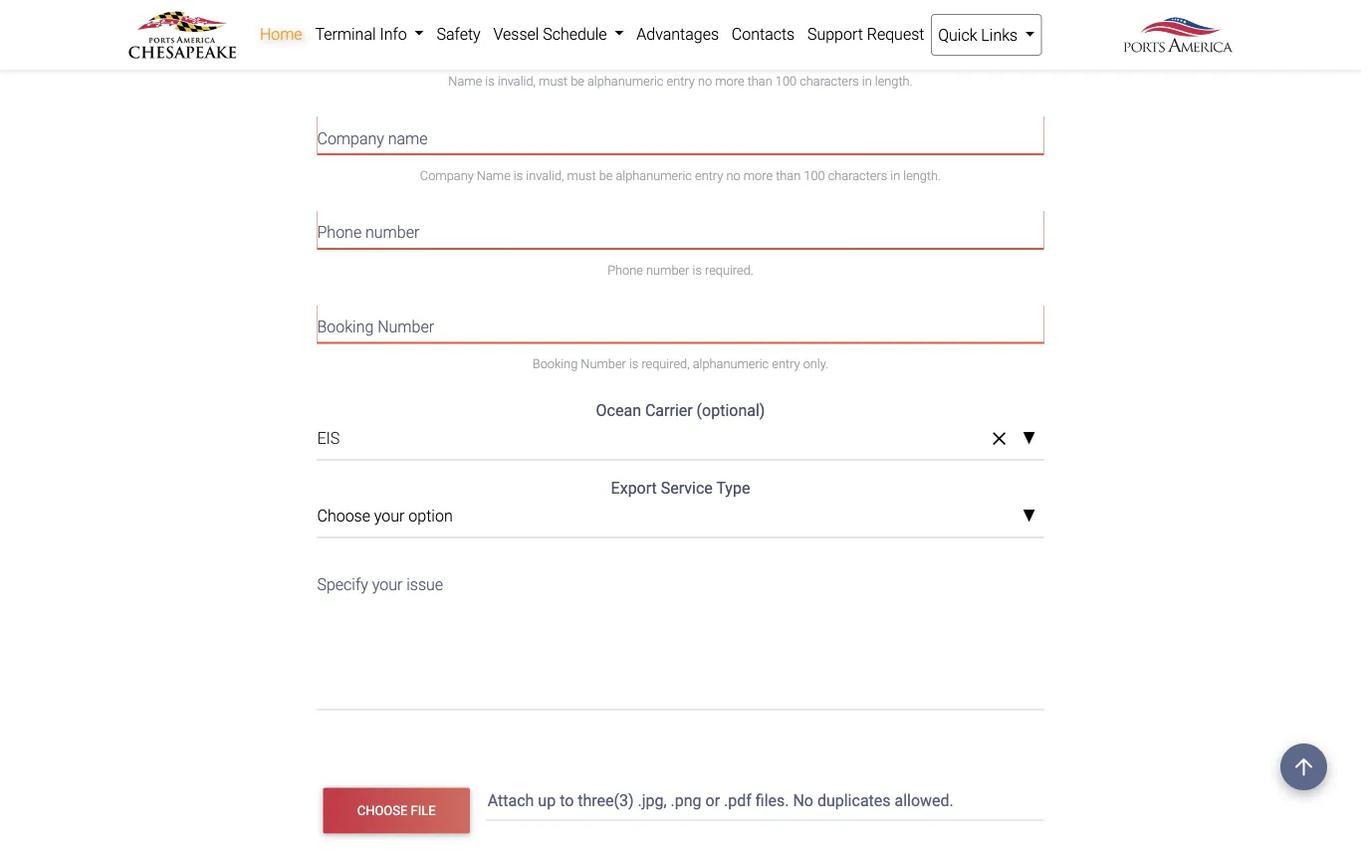 Task type: vqa. For each thing, say whether or not it's contained in the screenshot.


Task type: locate. For each thing, give the bounding box(es) containing it.
name
[[449, 74, 482, 89], [477, 168, 511, 183]]

specify
[[317, 575, 368, 594]]

0 horizontal spatial in
[[862, 74, 872, 89]]

choose for choose your option
[[317, 507, 370, 526]]

1 vertical spatial your
[[372, 575, 403, 594]]

1 horizontal spatial be
[[599, 168, 613, 183]]

0 horizontal spatial booking
[[317, 317, 374, 336]]

2 horizontal spatial entry
[[772, 356, 800, 371]]

go to top image
[[1281, 744, 1328, 791]]

0 horizontal spatial company
[[317, 129, 384, 148]]

than
[[748, 74, 773, 89], [776, 168, 801, 183]]

1 horizontal spatial in
[[891, 168, 901, 183]]

no down full name "text box"
[[698, 74, 712, 89]]

number up booking number
[[366, 223, 420, 242]]

1 vertical spatial name
[[388, 129, 428, 148]]

1 horizontal spatial entry
[[695, 168, 723, 183]]

choose up specify
[[317, 507, 370, 526]]

Phone number text field
[[317, 210, 1044, 249]]

0 horizontal spatial 100
[[776, 74, 797, 89]]

0 vertical spatial choose
[[317, 507, 370, 526]]

be down schedule
[[571, 74, 584, 89]]

0 vertical spatial more
[[715, 74, 745, 89]]

0 horizontal spatial name
[[346, 35, 385, 54]]

length.
[[875, 74, 913, 89], [904, 168, 941, 183]]

alphanumeric inside company name company name is invalid, must be alphanumeric entry no more than 100 characters in length.
[[616, 168, 692, 183]]

0 vertical spatial alphanumeric
[[588, 74, 664, 89]]

advantages
[[637, 24, 719, 43]]

issue
[[407, 575, 443, 594]]

required,
[[642, 356, 690, 371]]

phone for phone number is required.
[[608, 262, 643, 277]]

number
[[366, 223, 420, 242], [646, 262, 690, 277]]

vessel schedule link
[[487, 14, 630, 54]]

0 horizontal spatial phone
[[317, 223, 362, 242]]

1 vertical spatial no
[[726, 168, 741, 183]]

1 vertical spatial number
[[646, 262, 690, 277]]

1 vertical spatial phone
[[608, 262, 643, 277]]

0 vertical spatial phone
[[317, 223, 362, 242]]

1 vertical spatial booking
[[533, 356, 578, 371]]

name inside company name company name is invalid, must be alphanumeric entry no more than 100 characters in length.
[[388, 129, 428, 148]]

0 vertical spatial your
[[374, 507, 405, 526]]

0 vertical spatial than
[[748, 74, 773, 89]]

is
[[485, 74, 495, 89], [514, 168, 523, 183], [693, 262, 702, 277], [629, 356, 639, 371]]

0 horizontal spatial than
[[748, 74, 773, 89]]

1 vertical spatial ▼
[[1022, 508, 1036, 525]]

contacts link
[[726, 14, 801, 54]]

1 horizontal spatial number
[[646, 262, 690, 277]]

Company name text field
[[317, 116, 1044, 155]]

1 vertical spatial name
[[477, 168, 511, 183]]

1 vertical spatial than
[[776, 168, 801, 183]]

characters
[[800, 74, 859, 89], [828, 168, 888, 183]]

0 vertical spatial number
[[378, 317, 434, 336]]

0 vertical spatial number
[[366, 223, 420, 242]]

quick links link
[[931, 14, 1042, 56]]

no inside company name company name is invalid, must be alphanumeric entry no more than 100 characters in length.
[[726, 168, 741, 183]]

more down "company name" text field on the top of page
[[744, 168, 773, 183]]

choose file
[[357, 804, 436, 818]]

invalid,
[[498, 74, 536, 89], [526, 168, 564, 183]]

booking for booking number
[[317, 317, 374, 336]]

0 vertical spatial length.
[[875, 74, 913, 89]]

0 vertical spatial no
[[698, 74, 712, 89]]

no down "company name" text field on the top of page
[[726, 168, 741, 183]]

number down phone number text field
[[646, 262, 690, 277]]

eis
[[317, 429, 340, 448]]

quick
[[938, 25, 977, 44]]

must inside company name company name is invalid, must be alphanumeric entry no more than 100 characters in length.
[[567, 168, 596, 183]]

number for phone number is required.
[[646, 262, 690, 277]]

entry down full name "text box"
[[667, 74, 695, 89]]

2 vertical spatial entry
[[772, 356, 800, 371]]

0 horizontal spatial number
[[366, 223, 420, 242]]

1 vertical spatial invalid,
[[526, 168, 564, 183]]

1 vertical spatial characters
[[828, 168, 888, 183]]

carrier
[[645, 401, 693, 420]]

your
[[374, 507, 405, 526], [372, 575, 403, 594]]

0 horizontal spatial be
[[571, 74, 584, 89]]

0 horizontal spatial entry
[[667, 74, 695, 89]]

choose for choose file
[[357, 804, 408, 818]]

name for company
[[388, 129, 428, 148]]

1 horizontal spatial number
[[581, 356, 626, 371]]

alphanumeric down full name "text box"
[[588, 74, 664, 89]]

alphanumeric
[[588, 74, 664, 89], [616, 168, 692, 183], [693, 356, 769, 371]]

1 vertical spatial number
[[581, 356, 626, 371]]

choose left file
[[357, 804, 408, 818]]

alphanumeric up (optional)
[[693, 356, 769, 371]]

1 vertical spatial choose
[[357, 804, 408, 818]]

terminal info
[[315, 24, 411, 43]]

terminal info link
[[309, 14, 430, 54]]

more down contacts
[[715, 74, 745, 89]]

your left issue
[[372, 575, 403, 594]]

be
[[571, 74, 584, 89], [599, 168, 613, 183]]

1 vertical spatial more
[[744, 168, 773, 183]]

0 vertical spatial characters
[[800, 74, 859, 89]]

in inside company name company name is invalid, must be alphanumeric entry no more than 100 characters in length.
[[891, 168, 901, 183]]

links
[[981, 25, 1018, 44]]

in
[[862, 74, 872, 89], [891, 168, 901, 183]]

name
[[346, 35, 385, 54], [388, 129, 428, 148]]

0 vertical spatial be
[[571, 74, 584, 89]]

1 vertical spatial alphanumeric
[[616, 168, 692, 183]]

company
[[317, 129, 384, 148], [420, 168, 474, 183]]

Full name text field
[[317, 22, 1044, 60]]

booking
[[317, 317, 374, 336], [533, 356, 578, 371]]

phone
[[317, 223, 362, 242], [608, 262, 643, 277]]

0 vertical spatial ▼
[[1022, 431, 1036, 447]]

phone number is required.
[[608, 262, 754, 277]]

vessel schedule
[[493, 24, 611, 43]]

only.
[[803, 356, 829, 371]]

request
[[867, 24, 925, 43]]

Attach up to three(3) .jpg, .png or .pdf files. No duplicates allowed. text field
[[486, 782, 1048, 821]]

▼
[[1022, 431, 1036, 447], [1022, 508, 1036, 525]]

number for phone number
[[366, 223, 420, 242]]

0 horizontal spatial no
[[698, 74, 712, 89]]

0 vertical spatial name
[[346, 35, 385, 54]]

1 vertical spatial in
[[891, 168, 901, 183]]

1 horizontal spatial than
[[776, 168, 801, 183]]

alphanumeric down "company name" text field on the top of page
[[616, 168, 692, 183]]

advantages link
[[630, 14, 726, 54]]

1 horizontal spatial booking
[[533, 356, 578, 371]]

1 horizontal spatial 100
[[804, 168, 825, 183]]

1 horizontal spatial phone
[[608, 262, 643, 277]]

entry inside company name company name is invalid, must be alphanumeric entry no more than 100 characters in length.
[[695, 168, 723, 183]]

must
[[539, 74, 568, 89], [567, 168, 596, 183]]

1 vertical spatial length.
[[904, 168, 941, 183]]

than inside company name company name is invalid, must be alphanumeric entry no more than 100 characters in length.
[[776, 168, 801, 183]]

file
[[411, 804, 436, 818]]

1 vertical spatial 100
[[804, 168, 825, 183]]

1 horizontal spatial company
[[420, 168, 474, 183]]

more
[[715, 74, 745, 89], [744, 168, 773, 183]]

contacts
[[732, 24, 795, 43]]

entry
[[667, 74, 695, 89], [695, 168, 723, 183], [772, 356, 800, 371]]

1 vertical spatial be
[[599, 168, 613, 183]]

0 vertical spatial entry
[[667, 74, 695, 89]]

Specify your issue text field
[[317, 562, 1044, 710]]

type
[[716, 479, 750, 498]]

1 vertical spatial must
[[567, 168, 596, 183]]

0 vertical spatial in
[[862, 74, 872, 89]]

number
[[378, 317, 434, 336], [581, 356, 626, 371]]

support request
[[808, 24, 925, 43]]

entry left only.
[[772, 356, 800, 371]]

your left option
[[374, 507, 405, 526]]

1 horizontal spatial name
[[388, 129, 428, 148]]

1 vertical spatial entry
[[695, 168, 723, 183]]

choose
[[317, 507, 370, 526], [357, 804, 408, 818]]

entry down "company name" text field on the top of page
[[695, 168, 723, 183]]

100
[[776, 74, 797, 89], [804, 168, 825, 183]]

your for choose
[[374, 507, 405, 526]]

be down "company name" text field on the top of page
[[599, 168, 613, 183]]

your for specify
[[372, 575, 403, 594]]

Booking Number text field
[[317, 305, 1044, 343]]

0 horizontal spatial number
[[378, 317, 434, 336]]

0 vertical spatial booking
[[317, 317, 374, 336]]

0 vertical spatial 100
[[776, 74, 797, 89]]

no
[[698, 74, 712, 89], [726, 168, 741, 183]]

1 horizontal spatial no
[[726, 168, 741, 183]]



Task type: describe. For each thing, give the bounding box(es) containing it.
0 vertical spatial company
[[317, 129, 384, 148]]

1 ▼ from the top
[[1022, 431, 1036, 447]]

2 vertical spatial alphanumeric
[[693, 356, 769, 371]]

invalid, inside company name company name is invalid, must be alphanumeric entry no more than 100 characters in length.
[[526, 168, 564, 183]]

number for booking number is required, alphanumeric entry only.
[[581, 356, 626, 371]]

booking number is required, alphanumeric entry only.
[[533, 356, 829, 371]]

option
[[409, 507, 453, 526]]

is inside company name company name is invalid, must be alphanumeric entry no more than 100 characters in length.
[[514, 168, 523, 183]]

export service type
[[611, 479, 750, 498]]

booking for booking number is required, alphanumeric entry only.
[[533, 356, 578, 371]]

full
[[317, 35, 342, 54]]

characters inside company name company name is invalid, must be alphanumeric entry no more than 100 characters in length.
[[828, 168, 888, 183]]

(optional)
[[697, 401, 765, 420]]

more inside company name company name is invalid, must be alphanumeric entry no more than 100 characters in length.
[[744, 168, 773, 183]]

✕
[[993, 429, 1006, 450]]

full name
[[317, 35, 385, 54]]

0 vertical spatial invalid,
[[498, 74, 536, 89]]

schedule
[[543, 24, 607, 43]]

phone for phone number
[[317, 223, 362, 242]]

vessel
[[493, 24, 539, 43]]

0 vertical spatial must
[[539, 74, 568, 89]]

safety link
[[430, 14, 487, 54]]

safety
[[437, 24, 481, 43]]

ocean
[[596, 401, 641, 420]]

quick links
[[938, 25, 1022, 44]]

support request link
[[801, 14, 931, 54]]

choose your option
[[317, 507, 453, 526]]

support
[[808, 24, 863, 43]]

2 ▼ from the top
[[1022, 508, 1036, 525]]

100 inside company name company name is invalid, must be alphanumeric entry no more than 100 characters in length.
[[804, 168, 825, 183]]

company name company name is invalid, must be alphanumeric entry no more than 100 characters in length.
[[317, 129, 941, 183]]

booking number
[[317, 317, 434, 336]]

name for full
[[346, 35, 385, 54]]

service
[[661, 479, 713, 498]]

info
[[380, 24, 407, 43]]

specify your issue
[[317, 575, 443, 594]]

home link
[[253, 14, 309, 54]]

phone number
[[317, 223, 420, 242]]

terminal
[[315, 24, 376, 43]]

be inside company name company name is invalid, must be alphanumeric entry no more than 100 characters in length.
[[599, 168, 613, 183]]

name is invalid, must be alphanumeric entry no more than 100 characters in length.
[[449, 74, 913, 89]]

export
[[611, 479, 657, 498]]

required.
[[705, 262, 754, 277]]

number for booking number
[[378, 317, 434, 336]]

name inside company name company name is invalid, must be alphanumeric entry no more than 100 characters in length.
[[477, 168, 511, 183]]

length. inside company name company name is invalid, must be alphanumeric entry no more than 100 characters in length.
[[904, 168, 941, 183]]

0 vertical spatial name
[[449, 74, 482, 89]]

home
[[260, 24, 302, 43]]

1 vertical spatial company
[[420, 168, 474, 183]]

ocean carrier (optional)
[[596, 401, 765, 420]]



